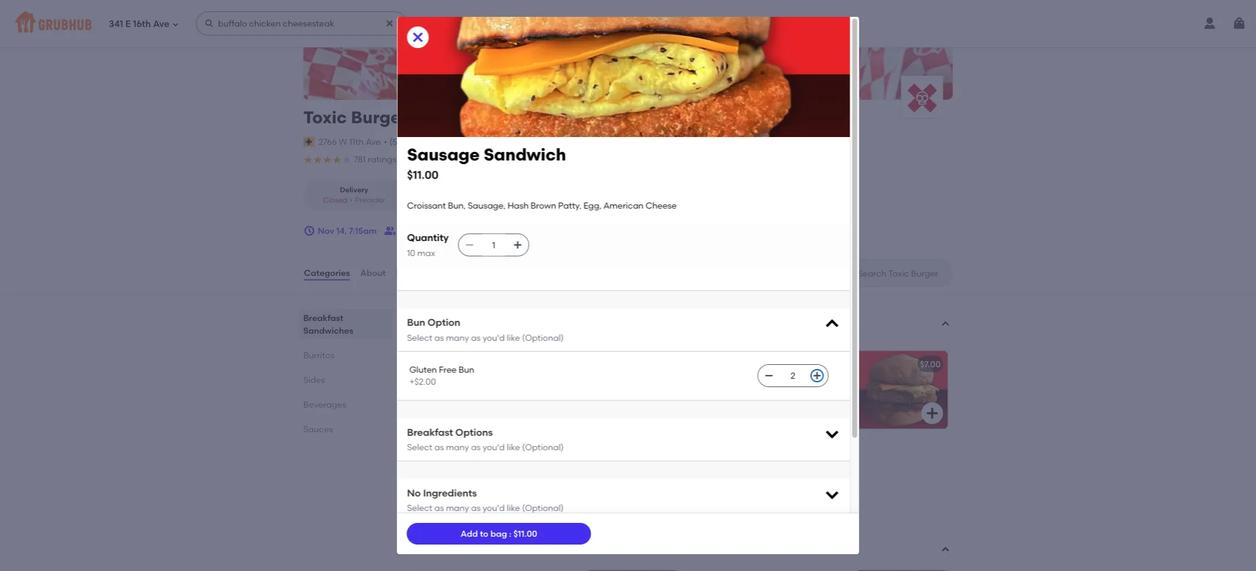 Task type: vqa. For each thing, say whether or not it's contained in the screenshot.
2nd like from the bottom of the page
yes



Task type: locate. For each thing, give the bounding box(es) containing it.
ave inside button
[[366, 137, 381, 147]]

1 horizontal spatial •
[[384, 137, 387, 147]]

egg,
[[584, 201, 602, 211], [479, 388, 497, 399], [749, 388, 767, 399], [426, 477, 444, 487]]

2 (optional) from the top
[[522, 442, 564, 453]]

you'd inside bun option select as many as you'd like (optional)
[[483, 333, 505, 343]]

svg image
[[385, 19, 395, 28], [303, 225, 316, 237], [812, 371, 822, 381], [656, 406, 670, 421], [824, 426, 841, 442], [824, 486, 841, 503], [656, 495, 670, 509]]

1 vertical spatial •
[[350, 196, 353, 205]]

16th
[[133, 19, 151, 30]]

0 horizontal spatial $11.00
[[407, 169, 439, 182]]

255-
[[410, 137, 429, 147]]

bun, down egg & cheese sandwich
[[467, 465, 485, 475]]

brown down bacon
[[696, 388, 721, 399]]

croissant bun, sausage, hash brown patty, egg, american cheese down delivery
[[407, 201, 677, 211]]

many inside no ingredients select as many as you'd like (optional)
[[446, 503, 469, 513]]

select down option
[[407, 333, 432, 343]]

bun, inside the croissant bun, hash brown patty, egg, american cheese
[[467, 465, 485, 475]]

patty, inside croissant bun, sausage, hash brown patty, egg, american cheese
[[454, 388, 477, 399]]

1 (optional) from the top
[[522, 333, 564, 343]]

$11.00
[[407, 169, 439, 182], [514, 529, 538, 539]]

0 vertical spatial burritos
[[303, 350, 335, 360]]

breakfast inside breakfast options select as many as you'd like (optional)
[[407, 426, 453, 438]]

1 horizontal spatial bun
[[459, 365, 474, 375]]

breakfast for breakfast options
[[407, 426, 453, 438]]

2 vertical spatial many
[[446, 503, 469, 513]]

0 vertical spatial bun
[[407, 317, 425, 328]]

you'd inside no ingredients select as many as you'd like (optional)
[[483, 503, 505, 513]]

1 vertical spatial (optional)
[[522, 442, 564, 453]]

cheese inside the croissant bun, hash brown patty, egg, american cheese
[[488, 477, 519, 487]]

options
[[455, 426, 493, 438]]

bacon sandwich
[[696, 359, 765, 369]]

select inside no ingredients select as many as you'd like (optional)
[[407, 503, 432, 513]]

croissant
[[407, 201, 446, 211], [426, 376, 465, 386], [696, 376, 735, 386], [426, 465, 465, 475]]

1 vertical spatial you'd
[[483, 442, 505, 453]]

2 vertical spatial like
[[507, 503, 520, 513]]

hash inside croissant bun, smoked bacon, hash brown patty, egg, american cheese
[[822, 376, 843, 386]]

sausage
[[407, 145, 480, 165], [426, 359, 462, 369]]

• inside the delivery closed • preorder
[[350, 196, 353, 205]]

toxic burger
[[303, 107, 407, 128]]

0 vertical spatial $11.00
[[407, 169, 439, 182]]

closed
[[323, 196, 348, 205]]

select left &
[[407, 442, 432, 453]]

many for option
[[446, 333, 469, 343]]

2766 w 11th ave button
[[318, 135, 382, 149]]

croissant inside croissant bun, smoked bacon, hash brown patty, egg, american cheese
[[696, 376, 735, 386]]

select down no at the bottom left of page
[[407, 503, 432, 513]]

bun, for sausage sandwich
[[467, 376, 485, 386]]

Search Toxic Burger search field
[[857, 268, 949, 279]]

bun, down bacon sandwich
[[737, 376, 754, 386]]

sausage for sausage sandwich $11.00
[[407, 145, 480, 165]]

1 horizontal spatial sandwiches
[[482, 310, 558, 325]]

1 vertical spatial select
[[407, 442, 432, 453]]

like inside breakfast options select as many as you'd like (optional)
[[507, 442, 520, 453]]

you'd inside breakfast options select as many as you'd like (optional)
[[483, 442, 505, 453]]

as up add
[[471, 503, 481, 513]]

1 vertical spatial sausage
[[426, 359, 462, 369]]

bun, inside croissant bun, sausage, hash brown patty, egg, american cheese
[[467, 376, 485, 386]]

no ingredients select as many as you'd like (optional)
[[407, 487, 564, 513]]

3 many from the top
[[446, 503, 469, 513]]

bun,
[[448, 201, 466, 211], [467, 376, 485, 386], [737, 376, 754, 386], [467, 465, 485, 475]]

0 horizontal spatial input item quantity number field
[[480, 234, 507, 256]]

:
[[509, 529, 512, 539]]

input item quantity number field for gluten free bun
[[780, 365, 806, 387]]

ave right 11th
[[366, 137, 381, 147]]

1 horizontal spatial input item quantity number field
[[780, 365, 806, 387]]

(optional)
[[522, 333, 564, 343], [522, 442, 564, 453], [522, 503, 564, 513]]

2 select from the top
[[407, 442, 432, 453]]

brown inside croissant bun, smoked bacon, hash brown patty, egg, american cheese
[[696, 388, 721, 399]]

breakfast up burritos tab
[[303, 313, 343, 323]]

2 like from the top
[[507, 442, 520, 453]]

0 horizontal spatial sandwiches
[[303, 326, 353, 336]]

781
[[354, 154, 366, 165]]

$7.00
[[920, 359, 941, 369]]

sausage, down sausage sandwich
[[487, 376, 525, 386]]

svg image
[[1233, 16, 1247, 31], [204, 19, 214, 28], [172, 21, 179, 28], [411, 30, 425, 45], [465, 240, 474, 250], [513, 240, 523, 250], [824, 316, 841, 333], [764, 371, 774, 381], [926, 406, 940, 421]]

burritos
[[303, 350, 335, 360], [417, 542, 466, 558]]

1 select from the top
[[407, 333, 432, 343]]

bun, down sausage sandwich
[[467, 376, 485, 386]]

select inside bun option select as many as you'd like (optional)
[[407, 333, 432, 343]]

1 vertical spatial sandwiches
[[303, 326, 353, 336]]

0 vertical spatial sausage
[[407, 145, 480, 165]]

mi
[[461, 196, 470, 205]]

croissant down free
[[426, 376, 465, 386]]

1 many from the top
[[446, 333, 469, 343]]

0 vertical spatial many
[[446, 333, 469, 343]]

1 vertical spatial $11.00
[[514, 529, 538, 539]]

like
[[507, 333, 520, 343], [507, 442, 520, 453], [507, 503, 520, 513]]

0 vertical spatial sausage,
[[468, 201, 506, 211]]

sandwiches for breakfast sandwiches
[[303, 326, 353, 336]]

7:15am
[[349, 226, 377, 236]]

egg, inside croissant bun, smoked bacon, hash brown patty, egg, american cheese
[[749, 388, 767, 399]]

3 select from the top
[[407, 503, 432, 513]]

2 vertical spatial (optional)
[[522, 503, 564, 513]]

as down ingredients
[[434, 503, 444, 513]]

croissant for egg & cheese sandwich
[[426, 465, 465, 475]]

2 vertical spatial select
[[407, 503, 432, 513]]

bun option select as many as you'd like (optional)
[[407, 317, 564, 343]]

+$2.00
[[409, 377, 436, 387]]

0 horizontal spatial ave
[[153, 19, 170, 30]]

breakfast inside breakfast sandwiches new!
[[417, 310, 479, 325]]

2766
[[319, 137, 337, 147]]

sandwich for sausage sandwich
[[464, 359, 505, 369]]

delivery
[[340, 185, 369, 194]]

1 vertical spatial bun
[[459, 365, 474, 375]]

0 horizontal spatial •
[[350, 196, 353, 205]]

0 vertical spatial like
[[507, 333, 520, 343]]

add to bag : $11.00
[[461, 529, 538, 539]]

1 vertical spatial like
[[507, 442, 520, 453]]

3 like from the top
[[507, 503, 520, 513]]

(optional) inside breakfast options select as many as you'd like (optional)
[[522, 442, 564, 453]]

1 vertical spatial ave
[[366, 137, 381, 147]]

0 vertical spatial select
[[407, 333, 432, 343]]

like for bun option
[[507, 333, 520, 343]]

sauces
[[303, 424, 333, 434]]

breakfast
[[417, 310, 479, 325], [303, 313, 343, 323], [407, 426, 453, 438]]

(optional) inside bun option select as many as you'd like (optional)
[[522, 333, 564, 343]]

1 vertical spatial burritos
[[417, 542, 466, 558]]

sandwiches inside breakfast sandwiches tab
[[303, 326, 353, 336]]

american inside the croissant bun, hash brown patty, egg, american cheese
[[446, 477, 486, 487]]

ave for 2766 w 11th ave
[[366, 137, 381, 147]]

0 vertical spatial sandwiches
[[482, 310, 558, 325]]

gluten
[[409, 365, 437, 375]]

burritos inside 'burritos' button
[[417, 542, 466, 558]]

as
[[434, 333, 444, 343], [471, 333, 481, 343], [434, 442, 444, 453], [471, 442, 481, 453], [434, 503, 444, 513], [471, 503, 481, 513]]

0 vertical spatial you'd
[[483, 333, 505, 343]]

bun inside bun option select as many as you'd like (optional)
[[407, 317, 425, 328]]

like inside bun option select as many as you'd like (optional)
[[507, 333, 520, 343]]

breakfast up egg
[[407, 426, 453, 438]]

many inside bun option select as many as you'd like (optional)
[[446, 333, 469, 343]]

sandwich
[[484, 145, 566, 165], [464, 359, 505, 369], [724, 359, 765, 369], [486, 448, 527, 458]]

many down option
[[446, 333, 469, 343]]

bun right free
[[459, 365, 474, 375]]

to
[[480, 529, 489, 539]]

sausage inside sausage sandwich $11.00
[[407, 145, 480, 165]]

many
[[446, 333, 469, 343], [446, 442, 469, 453], [446, 503, 469, 513]]

bacon sandwich image
[[858, 351, 948, 429]]

croissant down &
[[426, 465, 465, 475]]

cheese
[[646, 201, 677, 211], [541, 388, 572, 399], [811, 388, 842, 399], [453, 448, 484, 458], [488, 477, 519, 487]]

croissant bun, smoked bacon, hash brown patty, egg, american cheese
[[696, 376, 843, 399]]

3 you'd from the top
[[483, 503, 505, 513]]

many down ingredients
[[446, 503, 469, 513]]

egg & cheese sandwich
[[426, 448, 527, 458]]

sandwiches inside breakfast sandwiches new!
[[482, 310, 558, 325]]

many inside breakfast options select as many as you'd like (optional)
[[446, 442, 469, 453]]

2 many from the top
[[446, 442, 469, 453]]

(optional) inside no ingredients select as many as you'd like (optional)
[[522, 503, 564, 513]]

1 like from the top
[[507, 333, 520, 343]]

select for no
[[407, 503, 432, 513]]

sausage, right 2.3 in the top left of the page
[[468, 201, 506, 211]]

option
[[427, 317, 460, 328]]

0 horizontal spatial burritos
[[303, 350, 335, 360]]

hash inside the croissant bun, hash brown patty, egg, american cheese
[[487, 465, 508, 475]]

people icon image
[[384, 225, 396, 237]]

brown inside the croissant bun, hash brown patty, egg, american cheese
[[510, 465, 536, 475]]

ave
[[153, 19, 170, 30], [366, 137, 381, 147]]

ratings
[[368, 154, 396, 165]]

(541)
[[390, 137, 408, 147]]

3 (optional) from the top
[[522, 503, 564, 513]]

brown down breakfast options select as many as you'd like (optional)
[[510, 465, 536, 475]]

1 you'd from the top
[[483, 333, 505, 343]]

many down options
[[446, 442, 469, 453]]

as left &
[[434, 442, 444, 453]]

brown down delivery
[[531, 201, 556, 211]]

option group
[[303, 180, 510, 211]]

croissant down bacon
[[696, 376, 735, 386]]

w
[[339, 137, 348, 147]]

0 vertical spatial ave
[[153, 19, 170, 30]]

select inside breakfast options select as many as you'd like (optional)
[[407, 442, 432, 453]]

burritos tab
[[303, 349, 388, 362]]

ave right 16th
[[153, 19, 170, 30]]

you'd down options
[[483, 442, 505, 453]]

0 vertical spatial (optional)
[[522, 333, 564, 343]]

hash
[[508, 201, 529, 211], [527, 376, 548, 386], [822, 376, 843, 386], [487, 465, 508, 475]]

2 vertical spatial you'd
[[483, 503, 505, 513]]

like for breakfast options
[[507, 442, 520, 453]]

select
[[407, 333, 432, 343], [407, 442, 432, 453], [407, 503, 432, 513]]

0 horizontal spatial bun
[[407, 317, 425, 328]]

Input item quantity number field
[[480, 234, 507, 256], [780, 365, 806, 387]]

bacon,
[[792, 376, 820, 386]]

1 horizontal spatial $11.00
[[514, 529, 538, 539]]

341 e 16th ave
[[109, 19, 170, 30]]

ave inside main navigation navigation
[[153, 19, 170, 30]]

14,
[[336, 226, 347, 236]]

burritos down add
[[417, 542, 466, 558]]

sandwiches for breakfast sandwiches new!
[[482, 310, 558, 325]]

1 vertical spatial input item quantity number field
[[780, 365, 806, 387]]

as right new!
[[434, 333, 444, 343]]

• left (541)
[[384, 137, 387, 147]]

croissant inside the croissant bun, hash brown patty, egg, american cheese
[[426, 465, 465, 475]]

1 horizontal spatial burritos
[[417, 542, 466, 558]]

(optional) for option
[[522, 333, 564, 343]]

svg image inside main navigation navigation
[[385, 19, 395, 28]]

you'd up bag
[[483, 503, 505, 513]]

as up sausage sandwich
[[471, 333, 481, 343]]

burritos up sides
[[303, 350, 335, 360]]

beverages tab
[[303, 398, 388, 411]]

2 you'd from the top
[[483, 442, 505, 453]]

you'd up sausage sandwich
[[483, 333, 505, 343]]

patty,
[[558, 201, 582, 211], [454, 388, 477, 399], [723, 388, 747, 399], [538, 465, 561, 475]]

sausage sandwich image
[[589, 351, 679, 429]]

• down delivery
[[350, 196, 353, 205]]

american
[[604, 201, 644, 211], [499, 388, 539, 399], [769, 388, 809, 399], [446, 477, 486, 487]]

like inside no ingredients select as many as you'd like (optional)
[[507, 503, 520, 513]]

breakfast up new!
[[417, 310, 479, 325]]

smoked
[[756, 376, 790, 386]]

bun left option
[[407, 317, 425, 328]]

&
[[444, 448, 451, 458]]

quantity
[[407, 232, 449, 244]]

breakfast options select as many as you'd like (optional)
[[407, 426, 564, 453]]

1 horizontal spatial ave
[[366, 137, 381, 147]]

patty, inside croissant bun, smoked bacon, hash brown patty, egg, american cheese
[[723, 388, 747, 399]]

egg, inside the croissant bun, hash brown patty, egg, american cheese
[[426, 477, 444, 487]]

(optional) for ingredients
[[522, 503, 564, 513]]

0 vertical spatial input item quantity number field
[[480, 234, 507, 256]]

subscription pass image
[[303, 137, 316, 147]]

bun, inside croissant bun, smoked bacon, hash brown patty, egg, american cheese
[[737, 376, 754, 386]]

croissant up start group order button
[[407, 201, 446, 211]]

1 vertical spatial many
[[446, 442, 469, 453]]

quantity 10 max
[[407, 232, 449, 258]]

$11.00 down good
[[407, 169, 439, 182]]

2.3 mi
[[449, 196, 470, 205]]

sandwich inside sausage sandwich $11.00
[[484, 145, 566, 165]]

good food
[[424, 156, 462, 164]]

start group order button
[[384, 220, 469, 242]]

egg
[[426, 448, 442, 458]]

croissant bun, sausage, hash brown patty, egg, american cheese down sausage sandwich
[[426, 376, 572, 399]]

breakfast for breakfast sandwiches
[[417, 310, 479, 325]]

bun
[[407, 317, 425, 328], [459, 365, 474, 375]]

you'd
[[483, 333, 505, 343], [483, 442, 505, 453], [483, 503, 505, 513]]

brown down 'gluten free bun +$2.00' on the bottom of the page
[[426, 388, 452, 399]]

1 vertical spatial sausage,
[[487, 376, 525, 386]]

$11.00 right :
[[514, 529, 538, 539]]



Task type: describe. For each thing, give the bounding box(es) containing it.
as down options
[[471, 442, 481, 453]]

2.3
[[449, 196, 459, 205]]

svg image inside nov 14, 7:15am button
[[303, 225, 316, 237]]

new!
[[417, 327, 434, 335]]

0 vertical spatial croissant bun, sausage, hash brown patty, egg, american cheese
[[407, 201, 677, 211]]

input item quantity number field for quantity
[[480, 234, 507, 256]]

11th
[[350, 137, 364, 147]]

sausage sandwich
[[426, 359, 505, 369]]

start group order
[[399, 226, 469, 236]]

nov
[[318, 226, 334, 236]]

e
[[125, 19, 131, 30]]

breakfast sandwiches tab
[[303, 312, 388, 337]]

nov 14, 7:15am
[[318, 226, 377, 236]]

sides
[[303, 375, 325, 385]]

sandwich for bacon sandwich
[[724, 359, 765, 369]]

341
[[109, 19, 123, 30]]

main navigation navigation
[[0, 0, 1257, 47]]

sandwich for sausage sandwich $11.00
[[484, 145, 566, 165]]

select for breakfast
[[407, 442, 432, 453]]

search icon image
[[839, 266, 853, 280]]

american inside croissant bun, sausage, hash brown patty, egg, american cheese
[[499, 388, 539, 399]]

bun, for bacon sandwich
[[737, 376, 754, 386]]

toxic
[[303, 107, 347, 128]]

bun, up order
[[448, 201, 466, 211]]

free
[[439, 365, 457, 375]]

nov 14, 7:15am button
[[303, 220, 377, 242]]

about button
[[360, 252, 387, 295]]

hash inside croissant bun, sausage, hash brown patty, egg, american cheese
[[527, 376, 548, 386]]

cheese inside croissant bun, smoked bacon, hash brown patty, egg, american cheese
[[811, 388, 842, 399]]

ave for 341 e 16th ave
[[153, 19, 170, 30]]

90
[[404, 154, 414, 165]]

time
[[504, 156, 519, 164]]

food
[[446, 156, 462, 164]]

92
[[558, 154, 568, 165]]

bacon
[[696, 359, 722, 369]]

reviews button
[[396, 252, 430, 295]]

order
[[447, 226, 469, 236]]

burritos inside burritos tab
[[303, 350, 335, 360]]

patty, inside the croissant bun, hash brown patty, egg, american cheese
[[538, 465, 561, 475]]

croissant bun, hash brown patty, egg, american cheese
[[426, 465, 561, 487]]

brown inside croissant bun, sausage, hash brown patty, egg, american cheese
[[426, 388, 452, 399]]

on time delivery
[[491, 156, 548, 164]]

cheese inside croissant bun, sausage, hash brown patty, egg, american cheese
[[541, 388, 572, 399]]

like for no ingredients
[[507, 503, 520, 513]]

$11.00 inside sausage sandwich $11.00
[[407, 169, 439, 182]]

start
[[399, 226, 419, 236]]

bun inside 'gluten free bun +$2.00'
[[459, 365, 474, 375]]

breakfast sandwiches new!
[[417, 310, 558, 335]]

sausage, inside croissant bun, sausage, hash brown patty, egg, american cheese
[[487, 376, 525, 386]]

(541) 255-4345 button
[[390, 136, 448, 148]]

bag
[[491, 529, 507, 539]]

sides tab
[[303, 374, 388, 386]]

categories
[[304, 268, 350, 278]]

many for options
[[446, 442, 469, 453]]

delivery closed • preorder
[[323, 185, 386, 205]]

good
[[424, 156, 444, 164]]

(optional) for options
[[522, 442, 564, 453]]

delivery
[[521, 156, 548, 164]]

preorder
[[355, 196, 386, 205]]

sausage sandwich $11.00
[[407, 145, 566, 182]]

breakfast sandwiches
[[303, 313, 353, 336]]

croissant for sausage sandwich
[[426, 376, 465, 386]]

burger
[[351, 107, 407, 128]]

• (541) 255-4345
[[384, 137, 448, 147]]

add
[[461, 529, 478, 539]]

on
[[491, 156, 502, 164]]

ingredients
[[423, 487, 477, 499]]

egg, inside croissant bun, sausage, hash brown patty, egg, american cheese
[[479, 388, 497, 399]]

you'd for option
[[483, 333, 505, 343]]

781 ratings
[[354, 154, 396, 165]]

sauces tab
[[303, 423, 388, 436]]

max
[[417, 248, 435, 258]]

breakfast inside breakfast sandwiches
[[303, 313, 343, 323]]

categories button
[[303, 252, 351, 295]]

select for bun
[[407, 333, 432, 343]]

american inside croissant bun, smoked bacon, hash brown patty, egg, american cheese
[[769, 388, 809, 399]]

burritos button
[[414, 542, 953, 559]]

bun, for egg & cheese sandwich
[[467, 465, 485, 475]]

2766 w 11th ave
[[319, 137, 381, 147]]

4345
[[429, 137, 448, 147]]

egg & cheese sandwich image
[[589, 439, 679, 518]]

0 vertical spatial •
[[384, 137, 387, 147]]

sausage for sausage sandwich
[[426, 359, 462, 369]]

no
[[407, 487, 421, 499]]

gluten free bun +$2.00
[[409, 365, 474, 387]]

10
[[407, 248, 415, 258]]

you'd for ingredients
[[483, 503, 505, 513]]

93
[[471, 154, 481, 165]]

toxic burger logo image
[[901, 76, 944, 118]]

reviews
[[396, 268, 430, 278]]

1 vertical spatial croissant bun, sausage, hash brown patty, egg, american cheese
[[426, 376, 572, 399]]

beverages
[[303, 400, 346, 410]]

about
[[360, 268, 386, 278]]

group
[[421, 226, 445, 236]]

option group containing delivery closed • preorder
[[303, 180, 510, 211]]

many for ingredients
[[446, 503, 469, 513]]

you'd for options
[[483, 442, 505, 453]]

croissant for bacon sandwich
[[696, 376, 735, 386]]



